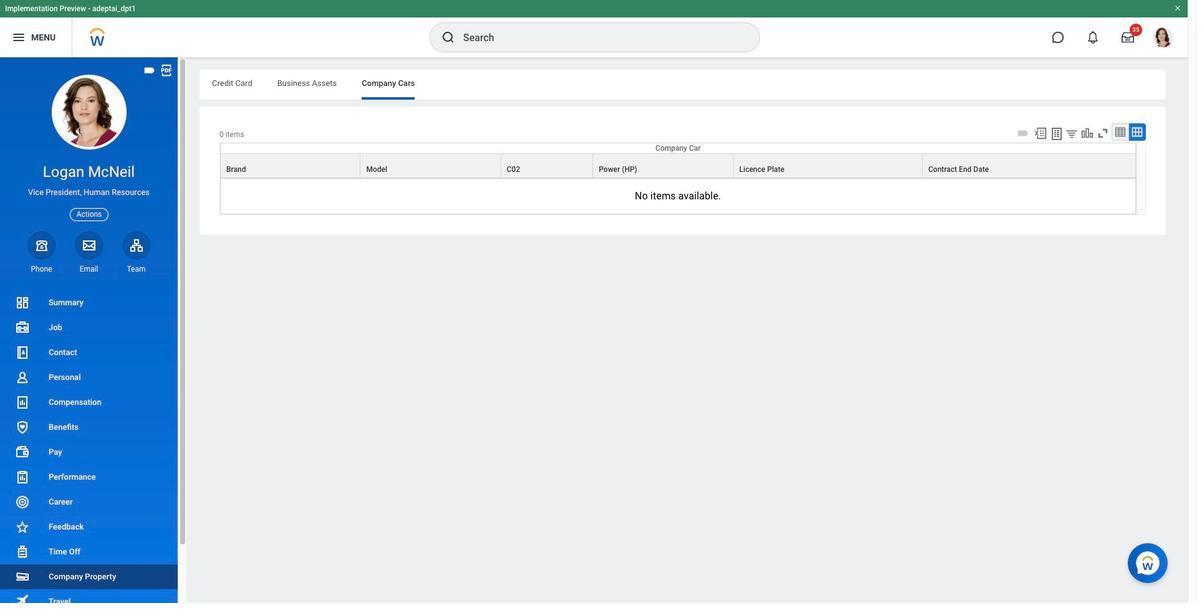 Task type: describe. For each thing, give the bounding box(es) containing it.
notifications large image
[[1087, 31, 1100, 44]]

mail image
[[81, 238, 96, 253]]

justify image
[[11, 30, 26, 45]]

compensation image
[[15, 395, 30, 410]]

time off image
[[15, 545, 30, 560]]

navigation pane region
[[0, 57, 187, 604]]

travel image
[[15, 594, 30, 604]]

no items available to be tagged image
[[1017, 127, 1030, 140]]

personal image
[[15, 370, 30, 385]]

view printable version (pdf) image
[[160, 64, 173, 77]]

search image
[[441, 30, 456, 45]]

profile logan mcneil image
[[1153, 27, 1173, 50]]

phone logan mcneil element
[[27, 264, 56, 274]]



Task type: vqa. For each thing, say whether or not it's contained in the screenshot.
list inside the The Navigation Pane region
yes



Task type: locate. For each thing, give the bounding box(es) containing it.
career image
[[15, 495, 30, 510]]

row
[[220, 153, 1136, 178]]

close environment banner image
[[1174, 4, 1182, 12]]

performance image
[[15, 470, 30, 485]]

feedback image
[[15, 520, 30, 535]]

table image
[[1115, 126, 1127, 138]]

export to worksheets image
[[1050, 127, 1065, 142]]

view team image
[[129, 238, 144, 253]]

inbox large image
[[1122, 31, 1135, 44]]

select to filter grid data image
[[1065, 127, 1079, 140]]

export to excel image
[[1034, 127, 1048, 140]]

Search Workday  search field
[[463, 24, 734, 51]]

expand table image
[[1131, 126, 1144, 138]]

phone image
[[33, 238, 50, 253]]

list inside 'navigation pane' region
[[0, 291, 178, 604]]

email logan mcneil element
[[75, 264, 103, 274]]

banner
[[0, 0, 1188, 57]]

view worker - expand/collapse chart image
[[1081, 127, 1095, 140]]

contact image
[[15, 346, 30, 361]]

job image
[[15, 321, 30, 336]]

fullscreen image
[[1097, 127, 1110, 140]]

company property image
[[15, 570, 30, 585]]

tag image
[[143, 64, 157, 77]]

list
[[0, 291, 178, 604]]

toolbar
[[1015, 123, 1146, 143]]

benefits image
[[15, 420, 30, 435]]

team logan mcneil element
[[122, 264, 151, 274]]

pay image
[[15, 445, 30, 460]]

summary image
[[15, 296, 30, 311]]

tab list
[[200, 70, 1166, 100]]



